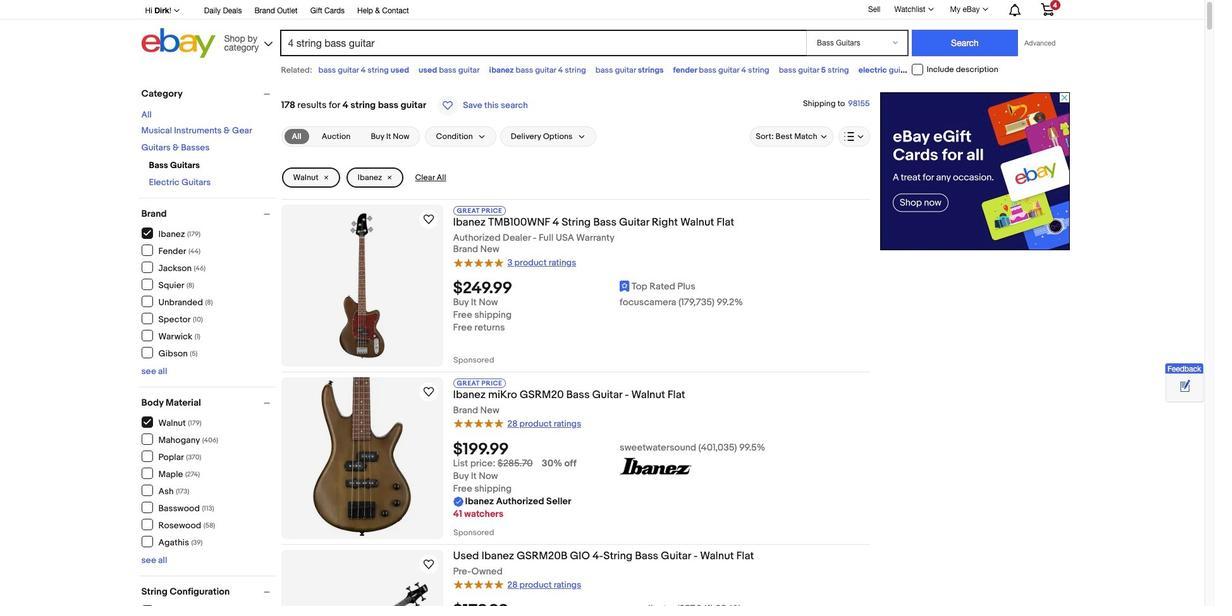 Task type: describe. For each thing, give the bounding box(es) containing it.
save this search 4 string bass guitar search image
[[438, 95, 458, 116]]

account navigation
[[138, 0, 1063, 20]]

watch ibanez mikro gsrm20 bass guitar - walnut flat image
[[421, 385, 436, 400]]

ibanez tmb100wnf 4 string bass guitar right walnut flat image
[[281, 205, 443, 367]]

advertisement element
[[880, 92, 1070, 250]]

watch used ibanez gsrm20b gio 4-string bass guitar - walnut flat image
[[421, 557, 436, 572]]

heading for watch ibanez tmb100wnf 4 string bass guitar right walnut flat 'image'
[[453, 216, 734, 229]]

heading for the watch ibanez mikro gsrm20 bass guitar - walnut flat icon
[[453, 389, 685, 402]]

listing options selector. list view selected. image
[[844, 132, 864, 142]]

visit sweetwatersound ebay store! image
[[620, 458, 692, 483]]

ibanez mikro gsrm20 bass guitar - walnut flat image
[[308, 378, 416, 539]]

All selected text field
[[292, 131, 301, 142]]



Task type: locate. For each thing, give the bounding box(es) containing it.
Ibanez Authorized Seller text field
[[453, 496, 571, 509]]

1 vertical spatial heading
[[453, 389, 685, 402]]

None text field
[[453, 354, 494, 367], [453, 458, 533, 470], [453, 527, 494, 539], [453, 354, 494, 367], [453, 458, 533, 470], [453, 527, 494, 539]]

1 heading from the top
[[453, 216, 734, 229]]

Search for anything text field
[[282, 31, 804, 55]]

None submit
[[912, 30, 1018, 56]]

watch ibanez tmb100wnf 4 string bass guitar right walnut flat image
[[421, 212, 436, 227]]

heading
[[453, 216, 734, 229], [453, 389, 685, 402], [453, 550, 754, 563]]

2 vertical spatial heading
[[453, 550, 754, 563]]

top rated plus image
[[620, 281, 630, 292]]

watchlist image
[[928, 8, 934, 11]]

main content
[[281, 82, 870, 606]]

used ibanez gsrm20b gio 4-string bass guitar - walnut flat image
[[281, 566, 443, 606]]

my ebay image
[[982, 8, 988, 11]]

0 vertical spatial heading
[[453, 216, 734, 229]]

banner
[[138, 0, 1063, 61]]

2 heading from the top
[[453, 389, 685, 402]]

3 heading from the top
[[453, 550, 754, 563]]



Task type: vqa. For each thing, say whether or not it's contained in the screenshot.
Sold items
no



